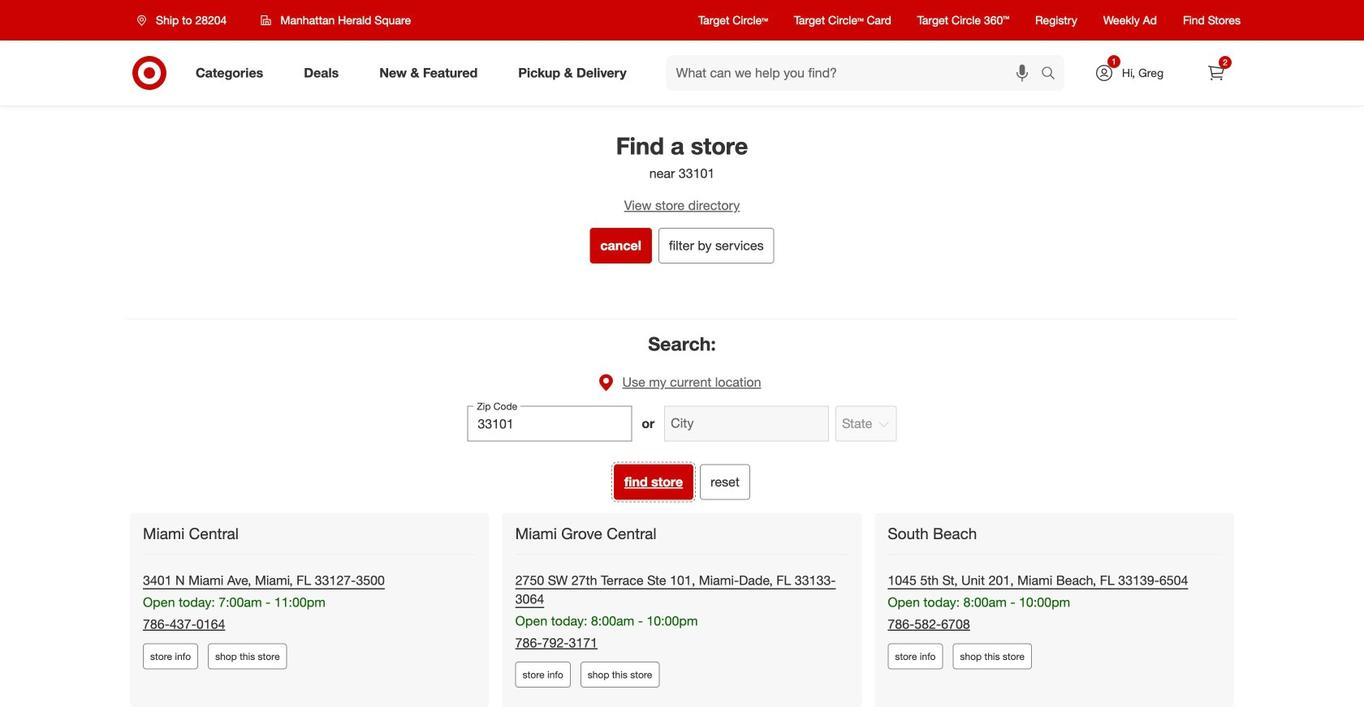 Task type: describe. For each thing, give the bounding box(es) containing it.
What can we help you find? suggestions appear below search field
[[666, 55, 1045, 91]]



Task type: vqa. For each thing, say whether or not it's contained in the screenshot.
text box
yes



Task type: locate. For each thing, give the bounding box(es) containing it.
None text field
[[467, 406, 632, 442], [664, 406, 829, 442], [467, 406, 632, 442], [664, 406, 829, 442]]



